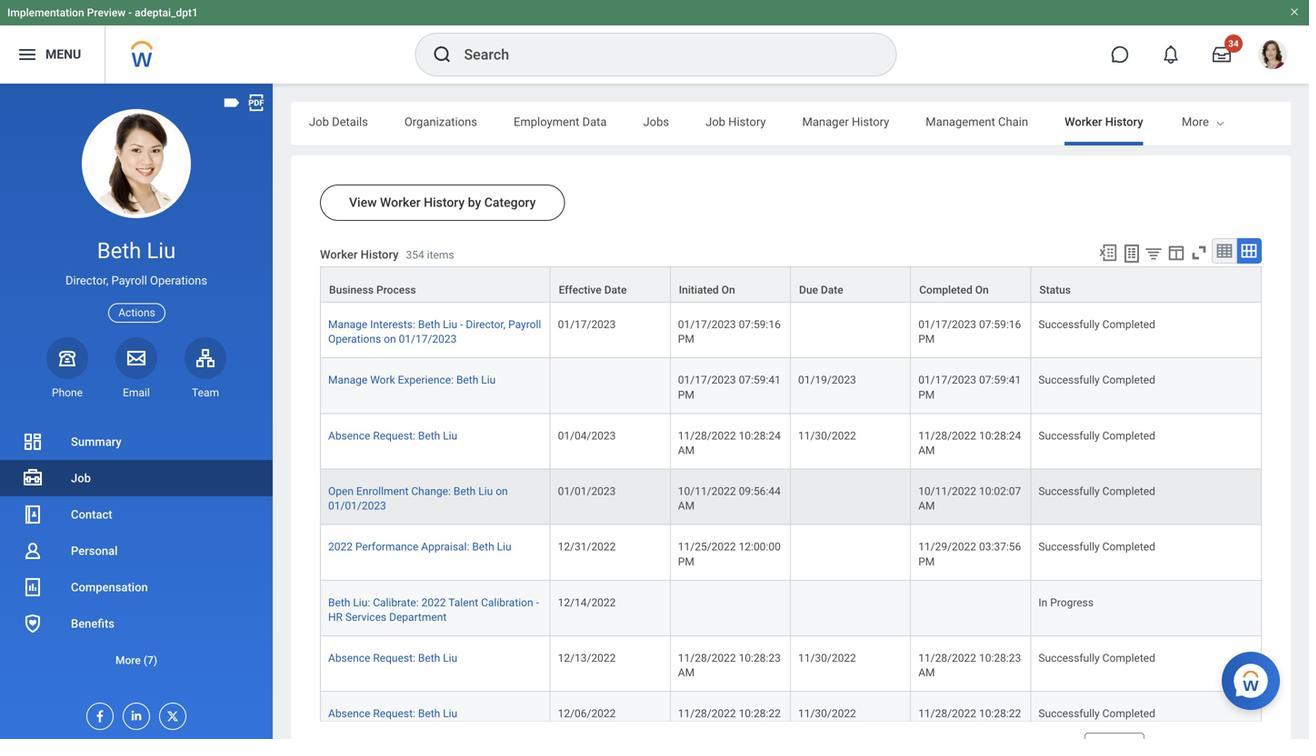 Task type: describe. For each thing, give the bounding box(es) containing it.
successfully completed for 01/17/2023 07:59:41 pm
[[1039, 374, 1156, 387]]

10/11/2022 10:02:07 am
[[919, 485, 1024, 513]]

director, payroll operations
[[65, 274, 207, 288]]

management chain
[[926, 115, 1029, 129]]

pm inside 11/25/2022 12:00:00 pm
[[678, 555, 695, 568]]

request: for 12/13/2022
[[373, 652, 416, 665]]

timeline
[[1180, 115, 1225, 129]]

hr
[[328, 611, 343, 624]]

talent
[[449, 596, 478, 609]]

appraisal:
[[421, 541, 470, 554]]

completed for 10/11/2022 10:02:07 am
[[1103, 485, 1156, 498]]

effective date button
[[551, 267, 670, 302]]

11/30/2022 for 11/28/2022 10:28:23 am
[[798, 652, 857, 665]]

export to excel image
[[1099, 243, 1119, 263]]

email button
[[116, 337, 157, 400]]

manage for manage interests: beth liu - director, payroll operations on 01/17/2023
[[328, 318, 368, 331]]

management
[[926, 115, 996, 129]]

03:37:56
[[979, 541, 1021, 554]]

beth inside navigation pane region
[[97, 238, 141, 264]]

on for completed on
[[976, 284, 989, 297]]

jobs
[[643, 115, 669, 129]]

am inside 10/11/2022 09:56:44 am
[[678, 500, 695, 513]]

3 absence request: beth liu link from the top
[[328, 704, 458, 720]]

worker inside button
[[380, 195, 421, 210]]

10/11/2022 for 10/11/2022 10:02:07 am
[[919, 485, 977, 498]]

2022 performance appraisal: beth liu
[[328, 541, 512, 554]]

work
[[370, 374, 395, 387]]

job link
[[0, 460, 273, 497]]

34
[[1229, 38, 1239, 49]]

absence for 12/13/2022
[[328, 652, 370, 665]]

more (7) button
[[0, 650, 273, 672]]

phone beth liu element
[[46, 385, 88, 400]]

more (7) button
[[0, 642, 273, 678]]

successfully completed for 11/29/2022 03:37:56 pm
[[1039, 541, 1156, 554]]

category
[[485, 195, 536, 210]]

beth inside open enrollment change: beth liu on 01/01/2023
[[454, 485, 476, 498]]

phone button
[[46, 337, 88, 400]]

change:
[[411, 485, 451, 498]]

manager
[[803, 115, 849, 129]]

employment data
[[514, 115, 607, 129]]

beth liu: calibrate: 2022 talent calibration - hr services department link
[[328, 593, 539, 624]]

business process
[[329, 284, 416, 297]]

completed for 01/17/2023 07:59:16 pm
[[1103, 318, 1156, 331]]

absence request: beth liu for 12/13/2022
[[328, 652, 458, 665]]

items
[[427, 249, 454, 261]]

row containing 2022 performance appraisal: beth liu
[[320, 525, 1262, 581]]

email
[[123, 386, 150, 399]]

menu button
[[0, 25, 105, 84]]

benefits link
[[0, 606, 273, 642]]

facebook image
[[87, 704, 107, 724]]

team link
[[185, 337, 226, 400]]

2 10:28:24 from the left
[[979, 430, 1021, 442]]

history for worker history
[[1106, 115, 1144, 129]]

in
[[1039, 596, 1048, 609]]

profile logan mcneil image
[[1259, 40, 1288, 73]]

calibrate:
[[373, 596, 419, 609]]

history for manager history
[[852, 115, 890, 129]]

2 11/28/2022 10:28:24 am from the left
[[919, 430, 1024, 457]]

implementation preview -   adeptai_dpt1
[[7, 6, 198, 19]]

contact link
[[0, 497, 273, 533]]

job image
[[22, 467, 44, 489]]

job inside navigation pane region
[[71, 472, 91, 485]]

organizations
[[405, 115, 477, 129]]

01/19/2023
[[798, 374, 857, 387]]

data
[[583, 115, 607, 129]]

beth liu
[[97, 238, 176, 264]]

1 11/28/2022 10:28:22 am from the left
[[678, 708, 784, 735]]

view team image
[[195, 347, 216, 369]]

list containing summary
[[0, 424, 273, 678]]

interests:
[[370, 318, 416, 331]]

12/14/2022
[[558, 596, 616, 609]]

completed on
[[920, 284, 989, 297]]

10/11/2022 for 10/11/2022 09:56:44 am
[[678, 485, 736, 498]]

operations inside navigation pane region
[[150, 274, 207, 288]]

progress
[[1051, 596, 1094, 609]]

successfully completed for 10/11/2022 10:02:07 am
[[1039, 485, 1156, 498]]

liu inside open enrollment change: beth liu on 01/01/2023
[[479, 485, 493, 498]]

chain
[[999, 115, 1029, 129]]

director, inside manage interests: beth liu - director, payroll operations on 01/17/2023
[[466, 318, 506, 331]]

date for due date
[[821, 284, 844, 297]]

open
[[328, 485, 354, 498]]

implementation
[[7, 6, 84, 19]]

11/30/2022 for 11/28/2022 10:28:24 am
[[798, 430, 857, 442]]

operations inside manage interests: beth liu - director, payroll operations on 01/17/2023
[[328, 333, 381, 346]]

(7)
[[144, 654, 157, 667]]

1 10:28:23 from the left
[[739, 652, 781, 665]]

history for worker history 354 items
[[361, 248, 399, 261]]

mail image
[[126, 347, 147, 369]]

initiated on button
[[671, 267, 790, 302]]

status button
[[1032, 267, 1261, 302]]

1 07:59:16 from the left
[[739, 318, 781, 331]]

2 01/17/2023 07:59:41 pm from the left
[[919, 374, 1024, 401]]

view
[[349, 195, 377, 210]]

manage work experience: beth liu link
[[328, 370, 496, 387]]

1 01/17/2023 07:59:41 pm from the left
[[678, 374, 784, 401]]

9 row from the top
[[320, 692, 1262, 739]]

successfully for 11/29/2022 03:37:56 pm
[[1039, 541, 1100, 554]]

initiated on
[[679, 284, 735, 297]]

search image
[[432, 44, 453, 65]]

view worker history by category
[[349, 195, 536, 210]]

am inside 10/11/2022 10:02:07 am
[[919, 500, 935, 513]]

successfully for 11/28/2022 10:28:24 am
[[1039, 430, 1100, 442]]

enrollment
[[356, 485, 409, 498]]

absence for 01/04/2023
[[328, 430, 370, 442]]

11/25/2022 12:00:00 pm
[[678, 541, 784, 568]]

12/31/2022
[[558, 541, 616, 554]]

summary
[[71, 435, 122, 449]]

successfully completed for 01/17/2023 07:59:16 pm
[[1039, 318, 1156, 331]]

successfully completed for 11/28/2022 10:28:24 am
[[1039, 430, 1156, 442]]

personal
[[71, 544, 118, 558]]

job for job details
[[309, 115, 329, 129]]

benefits image
[[22, 613, 44, 635]]

view worker history by category button
[[320, 185, 565, 221]]

1 10:28:24 from the left
[[739, 430, 781, 442]]

status
[[1040, 284, 1071, 297]]

more for more (7)
[[115, 654, 141, 667]]

absence request: beth liu link for 12/13/2022
[[328, 648, 458, 665]]

successfully completed for 11/28/2022 10:28:23 am
[[1039, 652, 1156, 665]]

3 request: from the top
[[373, 708, 416, 720]]

1 11/28/2022 10:28:24 am from the left
[[678, 430, 784, 457]]

x image
[[160, 704, 180, 724]]

due date button
[[791, 267, 911, 302]]

completed for 11/29/2022 03:37:56 pm
[[1103, 541, 1156, 554]]

request: for 01/04/2023
[[373, 430, 416, 442]]

compensation link
[[0, 569, 273, 606]]

on inside manage interests: beth liu - director, payroll operations on 01/17/2023
[[384, 333, 396, 346]]

personal link
[[0, 533, 273, 569]]

completed for 11/28/2022 10:28:22 am
[[1103, 708, 1156, 720]]

inbox large image
[[1213, 45, 1231, 64]]

open enrollment change: beth liu on 01/01/2023
[[328, 485, 508, 513]]

2 11/28/2022 10:28:22 am from the left
[[919, 708, 1024, 735]]

performance
[[356, 541, 419, 554]]

preview
[[87, 6, 126, 19]]

actions
[[118, 307, 155, 319]]

by
[[468, 195, 481, 210]]

09:56:44
[[739, 485, 781, 498]]

initiated
[[679, 284, 719, 297]]

beth inside manage interests: beth liu - director, payroll operations on 01/17/2023
[[418, 318, 440, 331]]

due date
[[799, 284, 844, 297]]

worker for worker history
[[1065, 115, 1103, 129]]

table image
[[1216, 242, 1234, 260]]

linkedin image
[[124, 704, 144, 723]]

completed inside popup button
[[920, 284, 973, 297]]

3 absence from the top
[[328, 708, 370, 720]]



Task type: locate. For each thing, give the bounding box(es) containing it.
1 horizontal spatial 2022
[[422, 596, 446, 609]]

job
[[309, 115, 329, 129], [706, 115, 726, 129], [71, 472, 91, 485]]

6 successfully completed from the top
[[1039, 652, 1156, 665]]

0 vertical spatial director,
[[65, 274, 109, 288]]

1 vertical spatial 11/30/2022
[[798, 652, 857, 665]]

on
[[384, 333, 396, 346], [496, 485, 508, 498]]

manage left work
[[328, 374, 368, 387]]

date for effective date
[[605, 284, 627, 297]]

history
[[729, 115, 766, 129], [852, 115, 890, 129], [1106, 115, 1144, 129], [424, 195, 465, 210], [361, 248, 399, 261]]

absence
[[328, 430, 370, 442], [328, 652, 370, 665], [328, 708, 370, 720]]

0 vertical spatial payroll
[[111, 274, 147, 288]]

12/06/2022
[[558, 708, 616, 720]]

- right preview
[[128, 6, 132, 19]]

open enrollment change: beth liu on 01/01/2023 link
[[328, 482, 508, 513]]

1 horizontal spatial job
[[309, 115, 329, 129]]

Search Workday  search field
[[464, 35, 859, 75]]

liu:
[[353, 596, 370, 609]]

0 horizontal spatial 01/01/2023
[[328, 500, 386, 513]]

1 vertical spatial manage
[[328, 374, 368, 387]]

date inside popup button
[[821, 284, 844, 297]]

close environment banner image
[[1290, 6, 1301, 17]]

menu banner
[[0, 0, 1310, 84]]

payroll inside navigation pane region
[[111, 274, 147, 288]]

10/11/2022 left the "10:02:07"
[[919, 485, 977, 498]]

0 horizontal spatial on
[[722, 284, 735, 297]]

liu inside navigation pane region
[[147, 238, 176, 264]]

more
[[1182, 115, 1210, 129], [115, 654, 141, 667]]

absence request: beth liu for 01/04/2023
[[328, 430, 458, 442]]

1 vertical spatial on
[[496, 485, 508, 498]]

1 request: from the top
[[373, 430, 416, 442]]

more left (7)
[[115, 654, 141, 667]]

0 horizontal spatial 07:59:16
[[739, 318, 781, 331]]

view printable version (pdf) image
[[246, 93, 266, 113]]

navigation pane region
[[0, 84, 273, 739]]

select to filter grid data image
[[1144, 244, 1164, 263]]

1 horizontal spatial date
[[821, 284, 844, 297]]

row
[[320, 267, 1262, 303], [320, 303, 1262, 359], [320, 359, 1262, 414], [320, 414, 1262, 470], [320, 470, 1262, 525], [320, 525, 1262, 581], [320, 581, 1262, 637], [320, 637, 1262, 692], [320, 692, 1262, 739]]

4 row from the top
[[320, 414, 1262, 470]]

07:59:16 down completed on popup button
[[979, 318, 1021, 331]]

0 horizontal spatial date
[[605, 284, 627, 297]]

-
[[128, 6, 132, 19], [460, 318, 463, 331], [536, 596, 539, 609]]

01/04/2023
[[558, 430, 616, 442]]

354
[[406, 249, 424, 261]]

1 manage from the top
[[328, 318, 368, 331]]

1 horizontal spatial 10:28:23
[[979, 652, 1021, 665]]

10:28:23
[[739, 652, 781, 665], [979, 652, 1021, 665]]

job for job history
[[706, 115, 726, 129]]

worker history 354 items
[[320, 248, 454, 261]]

1 horizontal spatial 10/11/2022
[[919, 485, 977, 498]]

2 10:28:23 from the left
[[979, 652, 1021, 665]]

history for job history
[[729, 115, 766, 129]]

fullscreen image
[[1190, 243, 1210, 263]]

2 absence from the top
[[328, 652, 370, 665]]

email beth liu element
[[116, 385, 157, 400]]

additiona
[[1262, 115, 1310, 129]]

team
[[192, 386, 219, 399]]

completed for 11/28/2022 10:28:24 am
[[1103, 430, 1156, 442]]

successfully for 11/28/2022 10:28:22 am
[[1039, 708, 1100, 720]]

1 horizontal spatial on
[[976, 284, 989, 297]]

10:28:24 up the 09:56:44
[[739, 430, 781, 442]]

job details
[[309, 115, 368, 129]]

on left status
[[976, 284, 989, 297]]

2022
[[328, 541, 353, 554], [422, 596, 446, 609]]

manage
[[328, 318, 368, 331], [328, 374, 368, 387]]

history left by at left
[[424, 195, 465, 210]]

department
[[389, 611, 447, 624]]

worker for worker history 354 items
[[320, 248, 358, 261]]

1 vertical spatial operations
[[328, 333, 381, 346]]

compensation image
[[22, 577, 44, 598]]

0 horizontal spatial job
[[71, 472, 91, 485]]

6 successfully from the top
[[1039, 652, 1100, 665]]

10/11/2022
[[678, 485, 736, 498], [919, 485, 977, 498]]

1 vertical spatial -
[[460, 318, 463, 331]]

2 10:28:22 from the left
[[979, 708, 1021, 720]]

0 horizontal spatial 01/17/2023 07:59:16 pm
[[678, 318, 784, 346]]

0 horizontal spatial 07:59:41
[[739, 374, 781, 387]]

payroll inside manage interests: beth liu - director, payroll operations on 01/17/2023
[[508, 318, 541, 331]]

2 manage from the top
[[328, 374, 368, 387]]

2 01/17/2023 07:59:16 pm from the left
[[919, 318, 1024, 346]]

1 horizontal spatial 07:59:41
[[979, 374, 1021, 387]]

0 horizontal spatial more
[[115, 654, 141, 667]]

completed for 01/17/2023 07:59:41 pm
[[1103, 374, 1156, 387]]

history left manager
[[729, 115, 766, 129]]

11/28/2022 10:28:24 am up 10/11/2022 09:56:44 am
[[678, 430, 784, 457]]

1 11/30/2022 from the top
[[798, 430, 857, 442]]

successfully for 11/28/2022 10:28:23 am
[[1039, 652, 1100, 665]]

0 vertical spatial absence
[[328, 430, 370, 442]]

absence request: beth liu link
[[328, 426, 458, 442], [328, 648, 458, 665], [328, 704, 458, 720]]

1 successfully from the top
[[1039, 318, 1100, 331]]

1 horizontal spatial payroll
[[508, 318, 541, 331]]

click to view/edit grid preferences image
[[1167, 243, 1187, 263]]

successfully for 01/17/2023 07:59:16 pm
[[1039, 318, 1100, 331]]

worker inside tab list
[[1065, 115, 1103, 129]]

row containing beth liu: calibrate: 2022 talent calibration - hr services department
[[320, 581, 1262, 637]]

1 11/28/2022 10:28:23 am from the left
[[678, 652, 784, 679]]

menu
[[45, 47, 81, 62]]

0 horizontal spatial 10/11/2022
[[678, 485, 736, 498]]

contact image
[[22, 504, 44, 526]]

team beth liu element
[[185, 385, 226, 400]]

more for more
[[1182, 115, 1210, 129]]

calibration
[[481, 596, 534, 609]]

0 horizontal spatial on
[[384, 333, 396, 346]]

on down interests:
[[384, 333, 396, 346]]

2 horizontal spatial -
[[536, 596, 539, 609]]

beth liu: calibrate: 2022 talent calibration - hr services department
[[328, 596, 539, 624]]

11/30/2022
[[798, 430, 857, 442], [798, 652, 857, 665], [798, 708, 857, 720]]

list
[[0, 424, 273, 678]]

01/01/2023
[[558, 485, 616, 498], [328, 500, 386, 513]]

pm
[[678, 333, 695, 346], [919, 333, 935, 346], [678, 389, 695, 401], [919, 389, 935, 401], [678, 555, 695, 568], [919, 555, 935, 568]]

worker up business
[[320, 248, 358, 261]]

2 vertical spatial 11/30/2022
[[798, 708, 857, 720]]

employment
[[514, 115, 580, 129]]

1 horizontal spatial 01/17/2023 07:59:16 pm
[[919, 318, 1024, 346]]

- right 'calibration' at bottom
[[536, 596, 539, 609]]

contact
[[71, 508, 112, 522]]

1 vertical spatial 01/01/2023
[[328, 500, 386, 513]]

01/01/2023 down open
[[328, 500, 386, 513]]

- inside menu 'banner'
[[128, 6, 132, 19]]

1 horizontal spatial 11/28/2022 10:28:22 am
[[919, 708, 1024, 735]]

0 horizontal spatial 10:28:24
[[739, 430, 781, 442]]

adeptai_dpt1
[[135, 6, 198, 19]]

7 successfully from the top
[[1039, 708, 1100, 720]]

1 row from the top
[[320, 267, 1262, 303]]

1 vertical spatial payroll
[[508, 318, 541, 331]]

1 vertical spatial director,
[[466, 318, 506, 331]]

07:59:16 down the initiated on 'popup button'
[[739, 318, 781, 331]]

0 vertical spatial absence request: beth liu
[[328, 430, 458, 442]]

1 horizontal spatial -
[[460, 318, 463, 331]]

director,
[[65, 274, 109, 288], [466, 318, 506, 331]]

0 vertical spatial 2022
[[328, 541, 353, 554]]

34 button
[[1202, 35, 1243, 75]]

worker right view
[[380, 195, 421, 210]]

5 row from the top
[[320, 470, 1262, 525]]

2 vertical spatial request:
[[373, 708, 416, 720]]

2 vertical spatial absence
[[328, 708, 370, 720]]

1 horizontal spatial 10:28:24
[[979, 430, 1021, 442]]

more down 34 button
[[1182, 115, 1210, 129]]

date
[[605, 284, 627, 297], [821, 284, 844, 297]]

0 horizontal spatial -
[[128, 6, 132, 19]]

0 horizontal spatial operations
[[150, 274, 207, 288]]

0 horizontal spatial 11/28/2022 10:28:22 am
[[678, 708, 784, 735]]

0 vertical spatial request:
[[373, 430, 416, 442]]

on for initiated on
[[722, 284, 735, 297]]

2 date from the left
[[821, 284, 844, 297]]

history left timeline
[[1106, 115, 1144, 129]]

1 horizontal spatial on
[[496, 485, 508, 498]]

8 row from the top
[[320, 637, 1262, 692]]

10:02:07
[[979, 485, 1021, 498]]

0 vertical spatial on
[[384, 333, 396, 346]]

worker history
[[1065, 115, 1144, 129]]

row containing manage interests: beth liu - director, payroll operations on 01/17/2023
[[320, 303, 1262, 359]]

1 vertical spatial request:
[[373, 652, 416, 665]]

0 vertical spatial manage
[[328, 318, 368, 331]]

experience:
[[398, 374, 454, 387]]

0 vertical spatial absence request: beth liu link
[[328, 426, 458, 442]]

11/29/2022 03:37:56 pm
[[919, 541, 1024, 568]]

1 successfully completed from the top
[[1039, 318, 1156, 331]]

2 vertical spatial worker
[[320, 248, 358, 261]]

0 horizontal spatial 01/17/2023 07:59:41 pm
[[678, 374, 784, 401]]

date right due
[[821, 284, 844, 297]]

in progress
[[1039, 596, 1094, 609]]

manage down business
[[328, 318, 368, 331]]

0 horizontal spatial 2022
[[328, 541, 353, 554]]

11/28/2022 10:28:24 am up 10/11/2022 10:02:07 am
[[919, 430, 1024, 457]]

director, down "business process" popup button at the top
[[466, 318, 506, 331]]

01/01/2023 up 12/31/2022 at the left bottom of the page
[[558, 485, 616, 498]]

1 horizontal spatial 01/17/2023 07:59:41 pm
[[919, 374, 1024, 401]]

summary image
[[22, 431, 44, 453]]

2 11/30/2022 from the top
[[798, 652, 857, 665]]

effective
[[559, 284, 602, 297]]

details
[[332, 115, 368, 129]]

10:28:24 up the "10:02:07"
[[979, 430, 1021, 442]]

2 on from the left
[[976, 284, 989, 297]]

10/11/2022 inside 10/11/2022 10:02:07 am
[[919, 485, 977, 498]]

2 row from the top
[[320, 303, 1262, 359]]

0 horizontal spatial 11/28/2022 10:28:23 am
[[678, 652, 784, 679]]

7 successfully completed from the top
[[1039, 708, 1156, 720]]

expand table image
[[1240, 242, 1259, 260]]

2 10/11/2022 from the left
[[919, 485, 977, 498]]

director, down beth liu
[[65, 274, 109, 288]]

6 row from the top
[[320, 525, 1262, 581]]

2022 left performance
[[328, 541, 353, 554]]

toolbar
[[1090, 238, 1262, 267]]

business process button
[[321, 267, 550, 302]]

history left the 354 in the left of the page
[[361, 248, 399, 261]]

1 vertical spatial absence
[[328, 652, 370, 665]]

1 07:59:41 from the left
[[739, 374, 781, 387]]

2 successfully completed from the top
[[1039, 374, 1156, 387]]

0 horizontal spatial worker
[[320, 248, 358, 261]]

on inside open enrollment change: beth liu on 01/01/2023
[[496, 485, 508, 498]]

phone image
[[55, 347, 80, 369]]

0 horizontal spatial 11/28/2022 10:28:24 am
[[678, 430, 784, 457]]

2 11/28/2022 10:28:23 am from the left
[[919, 652, 1024, 679]]

4 successfully from the top
[[1039, 485, 1100, 498]]

due
[[799, 284, 818, 297]]

2 request: from the top
[[373, 652, 416, 665]]

1 horizontal spatial operations
[[328, 333, 381, 346]]

2 absence request: beth liu from the top
[[328, 652, 458, 665]]

12/13/2022
[[558, 652, 616, 665]]

2 07:59:16 from the left
[[979, 318, 1021, 331]]

1 horizontal spatial 11/28/2022 10:28:24 am
[[919, 430, 1024, 457]]

beth inside beth liu: calibrate: 2022 talent calibration - hr services department
[[328, 596, 350, 609]]

process
[[376, 284, 416, 297]]

12:00:00
[[739, 541, 781, 554]]

more inside dropdown button
[[115, 654, 141, 667]]

5 successfully from the top
[[1039, 541, 1100, 554]]

2 07:59:41 from the left
[[979, 374, 1021, 387]]

1 horizontal spatial 07:59:16
[[979, 318, 1021, 331]]

- down "business process" popup button at the top
[[460, 318, 463, 331]]

01/01/2023 inside open enrollment change: beth liu on 01/01/2023
[[328, 500, 386, 513]]

services
[[346, 611, 387, 624]]

on right initiated
[[722, 284, 735, 297]]

11/28/2022 10:28:24 am
[[678, 430, 784, 457], [919, 430, 1024, 457]]

phone
[[52, 386, 83, 399]]

effective date
[[559, 284, 627, 297]]

1 absence request: beth liu from the top
[[328, 430, 458, 442]]

pm inside '11/29/2022 03:37:56 pm'
[[919, 555, 935, 568]]

cell
[[791, 303, 911, 359], [551, 359, 671, 414], [791, 470, 911, 525], [791, 525, 911, 581], [671, 581, 791, 637], [791, 581, 911, 637], [911, 581, 1032, 637]]

operations down interests:
[[328, 333, 381, 346]]

justify image
[[16, 44, 38, 65]]

completed for 11/28/2022 10:28:23 am
[[1103, 652, 1156, 665]]

0 horizontal spatial payroll
[[111, 274, 147, 288]]

0 vertical spatial operations
[[150, 274, 207, 288]]

row containing open enrollment change: beth liu on 01/01/2023
[[320, 470, 1262, 525]]

liu inside manage interests: beth liu - director, payroll operations on 01/17/2023
[[443, 318, 458, 331]]

2 horizontal spatial worker
[[1065, 115, 1103, 129]]

3 successfully completed from the top
[[1039, 430, 1156, 442]]

2 vertical spatial absence request: beth liu
[[328, 708, 458, 720]]

1 on from the left
[[722, 284, 735, 297]]

11/25/2022
[[678, 541, 736, 554]]

1 horizontal spatial more
[[1182, 115, 1210, 129]]

manage inside manage interests: beth liu - director, payroll operations on 01/17/2023
[[328, 318, 368, 331]]

4 successfully completed from the top
[[1039, 485, 1156, 498]]

2 vertical spatial -
[[536, 596, 539, 609]]

3 row from the top
[[320, 359, 1262, 414]]

worker right "chain"
[[1065, 115, 1103, 129]]

2 horizontal spatial job
[[706, 115, 726, 129]]

tag image
[[222, 93, 242, 113]]

personal image
[[22, 540, 44, 562]]

10/11/2022 left the 09:56:44
[[678, 485, 736, 498]]

tab list containing job details
[[291, 102, 1310, 146]]

completed
[[920, 284, 973, 297], [1103, 318, 1156, 331], [1103, 374, 1156, 387], [1103, 430, 1156, 442], [1103, 485, 1156, 498], [1103, 541, 1156, 554], [1103, 652, 1156, 665], [1103, 708, 1156, 720]]

beth
[[97, 238, 141, 264], [418, 318, 440, 331], [457, 374, 479, 387], [418, 430, 440, 442], [454, 485, 476, 498], [472, 541, 494, 554], [328, 596, 350, 609], [418, 652, 440, 665], [418, 708, 440, 720]]

notifications large image
[[1162, 45, 1180, 64]]

on inside popup button
[[976, 284, 989, 297]]

export to worksheets image
[[1121, 243, 1143, 265]]

0 vertical spatial -
[[128, 6, 132, 19]]

benefits
[[71, 617, 115, 631]]

history inside button
[[424, 195, 465, 210]]

on right change:
[[496, 485, 508, 498]]

2 successfully from the top
[[1039, 374, 1100, 387]]

2022 performance appraisal: beth liu link
[[328, 537, 512, 554]]

2 vertical spatial absence request: beth liu link
[[328, 704, 458, 720]]

liu
[[147, 238, 176, 264], [443, 318, 458, 331], [481, 374, 496, 387], [443, 430, 458, 442], [479, 485, 493, 498], [497, 541, 512, 554], [443, 652, 458, 665], [443, 708, 458, 720]]

manager history
[[803, 115, 890, 129]]

01/17/2023 07:59:16 pm down the completed on
[[919, 318, 1024, 346]]

job up contact on the left bottom of page
[[71, 472, 91, 485]]

manage for manage work experience: beth liu
[[328, 374, 368, 387]]

01/17/2023 07:59:16 pm
[[678, 318, 784, 346], [919, 318, 1024, 346]]

1 date from the left
[[605, 284, 627, 297]]

2 absence request: beth liu link from the top
[[328, 648, 458, 665]]

job left details
[[309, 115, 329, 129]]

request:
[[373, 430, 416, 442], [373, 652, 416, 665], [373, 708, 416, 720]]

row containing business process
[[320, 267, 1262, 303]]

1 vertical spatial absence request: beth liu link
[[328, 648, 458, 665]]

1 01/17/2023 07:59:16 pm from the left
[[678, 318, 784, 346]]

1 vertical spatial absence request: beth liu
[[328, 652, 458, 665]]

- inside manage interests: beth liu - director, payroll operations on 01/17/2023
[[460, 318, 463, 331]]

3 absence request: beth liu from the top
[[328, 708, 458, 720]]

1 horizontal spatial director,
[[466, 318, 506, 331]]

10:28:24
[[739, 430, 781, 442], [979, 430, 1021, 442]]

1 vertical spatial 2022
[[422, 596, 446, 609]]

1 absence from the top
[[328, 430, 370, 442]]

10/11/2022 09:56:44 am
[[678, 485, 784, 513]]

1 horizontal spatial worker
[[380, 195, 421, 210]]

1 horizontal spatial 11/28/2022 10:28:23 am
[[919, 652, 1024, 679]]

0 horizontal spatial 10:28:22
[[739, 708, 781, 720]]

operations down beth liu
[[150, 274, 207, 288]]

0 horizontal spatial 10:28:23
[[739, 652, 781, 665]]

1 absence request: beth liu link from the top
[[328, 426, 458, 442]]

5 successfully completed from the top
[[1039, 541, 1156, 554]]

successfully completed for 11/28/2022 10:28:22 am
[[1039, 708, 1156, 720]]

7 row from the top
[[320, 581, 1262, 637]]

0 vertical spatial more
[[1182, 115, 1210, 129]]

director, inside navigation pane region
[[65, 274, 109, 288]]

job right jobs
[[706, 115, 726, 129]]

0 vertical spatial 11/30/2022
[[798, 430, 857, 442]]

0 horizontal spatial director,
[[65, 274, 109, 288]]

row containing manage work experience: beth liu
[[320, 359, 1262, 414]]

10/11/2022 inside 10/11/2022 09:56:44 am
[[678, 485, 736, 498]]

successfully for 01/17/2023 07:59:41 pm
[[1039, 374, 1100, 387]]

history right manager
[[852, 115, 890, 129]]

manage interests: beth liu - director, payroll operations on 01/17/2023 link
[[328, 315, 541, 346]]

07:59:41
[[739, 374, 781, 387], [979, 374, 1021, 387]]

1 horizontal spatial 01/01/2023
[[558, 485, 616, 498]]

on
[[722, 284, 735, 297], [976, 284, 989, 297]]

absence request: beth liu link for 01/04/2023
[[328, 426, 458, 442]]

3 successfully from the top
[[1039, 430, 1100, 442]]

1 vertical spatial worker
[[380, 195, 421, 210]]

1 vertical spatial more
[[115, 654, 141, 667]]

3 11/30/2022 from the top
[[798, 708, 857, 720]]

1 10/11/2022 from the left
[[678, 485, 736, 498]]

0 vertical spatial worker
[[1065, 115, 1103, 129]]

completed on button
[[911, 267, 1031, 302]]

01/17/2023 inside manage interests: beth liu - director, payroll operations on 01/17/2023
[[399, 333, 457, 346]]

2022 up department at the left of the page
[[422, 596, 446, 609]]

1 10:28:22 from the left
[[739, 708, 781, 720]]

on inside 'popup button'
[[722, 284, 735, 297]]

0 vertical spatial 01/01/2023
[[558, 485, 616, 498]]

1 horizontal spatial 10:28:22
[[979, 708, 1021, 720]]

business
[[329, 284, 374, 297]]

01/17/2023 07:59:16 pm down the initiated on 'popup button'
[[678, 318, 784, 346]]

tab list
[[291, 102, 1310, 146]]

11/30/2022 for 11/28/2022 10:28:22 am
[[798, 708, 857, 720]]

date inside popup button
[[605, 284, 627, 297]]

date right effective
[[605, 284, 627, 297]]

2022 inside beth liu: calibrate: 2022 talent calibration - hr services department
[[422, 596, 446, 609]]

- inside beth liu: calibrate: 2022 talent calibration - hr services department
[[536, 596, 539, 609]]

successfully for 10/11/2022 10:02:07 am
[[1039, 485, 1100, 498]]

compensation
[[71, 581, 148, 594]]



Task type: vqa. For each thing, say whether or not it's contained in the screenshot.
Total - Open Rate Column Header
no



